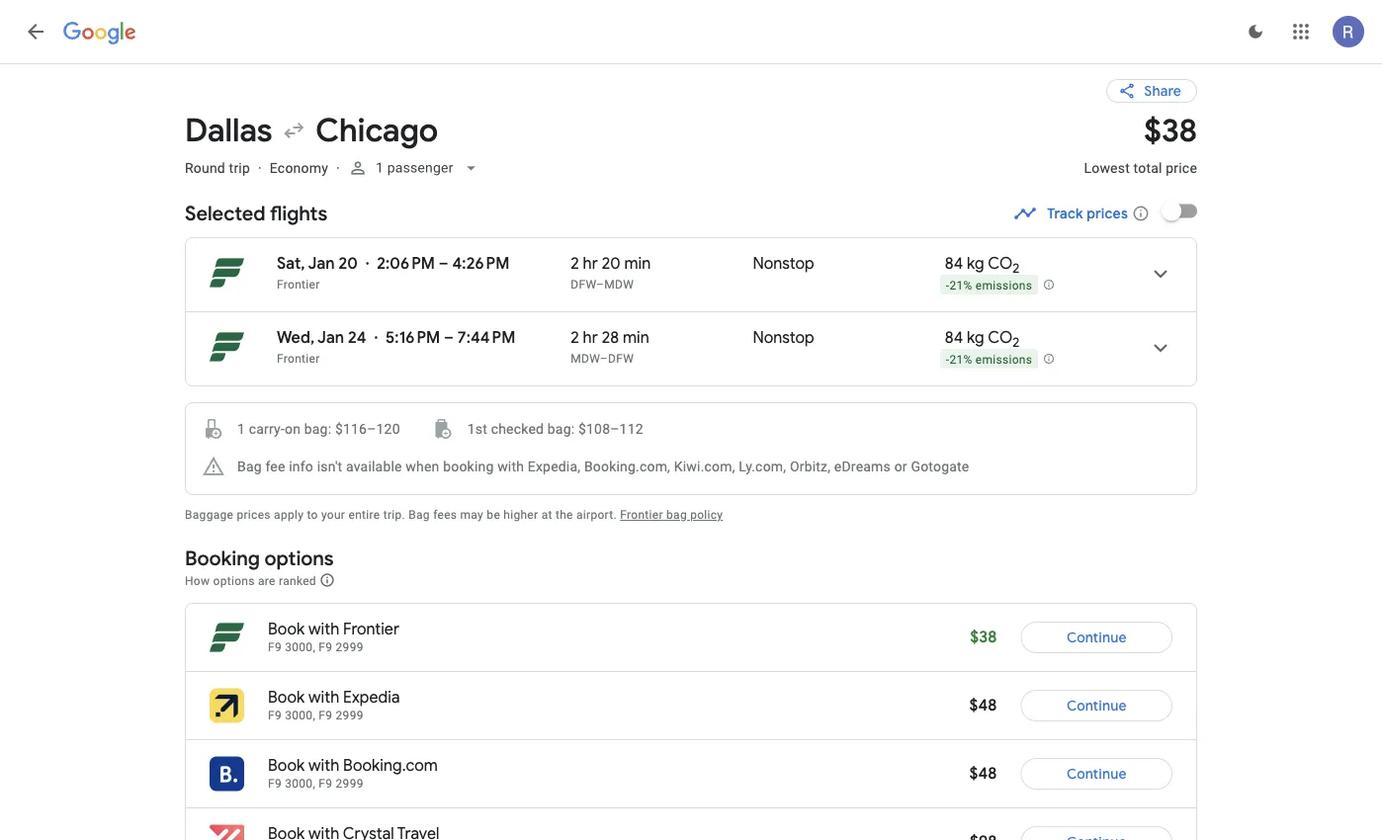 Task type: locate. For each thing, give the bounding box(es) containing it.
flight numbers f9 3000, f9 2999 text field down f9 3000, f9 2999 text field
[[268, 777, 364, 791]]

1 vertical spatial min
[[623, 328, 649, 348]]

dfw up 2 hr 28 min mdw – dfw
[[571, 278, 596, 292]]

0 horizontal spatial 20
[[339, 254, 358, 274]]

None text field
[[1084, 110, 1197, 194]]

nonstop flight. element
[[753, 254, 814, 277], [753, 328, 814, 351]]

round trip
[[185, 160, 250, 176]]

kiwi.com,
[[674, 458, 735, 475]]

mdw
[[604, 278, 634, 292], [571, 352, 600, 366]]

3000, for book with frontier
[[285, 641, 315, 654]]

1 2999 from the top
[[336, 641, 364, 654]]

 image for jan
[[374, 328, 378, 348]]

$38 up the price
[[1144, 110, 1197, 151]]

Flight numbers F9 3000, F9 2999 text field
[[268, 641, 364, 654], [268, 777, 364, 791]]

continue
[[1067, 629, 1127, 647], [1067, 697, 1127, 715], [1067, 765, 1127, 783]]

1 carry-on bag costs between 116 us dollars and 120 us dollars element
[[202, 417, 400, 441]]

2999 inside 'book with expedia f9 3000, f9 2999'
[[336, 709, 364, 723]]

2 vertical spatial 3000,
[[285, 777, 315, 791]]

1 inside '1 carry-on bag costs between 116 us dollars and 120 us dollars' element
[[237, 421, 245, 437]]

2 $48 from the top
[[969, 764, 997, 784]]

–
[[439, 254, 449, 274], [596, 278, 604, 292], [444, 328, 454, 348], [600, 352, 608, 366]]

edreams
[[834, 458, 891, 475]]

-21% emissions
[[946, 278, 1032, 292], [946, 353, 1032, 366]]

min up total duration 2 hr 28 min. element
[[624, 254, 651, 274]]

0 vertical spatial $48
[[969, 695, 997, 716]]

– up 28
[[596, 278, 604, 292]]

2999 down the "expedia"
[[336, 709, 364, 723]]

frontier left bag
[[620, 508, 663, 522]]

1 book from the top
[[268, 619, 305, 640]]

2 flight numbers f9 3000, f9 2999 text field from the top
[[268, 777, 364, 791]]

2 continue button from the top
[[1021, 682, 1172, 730]]

frontier up the "expedia"
[[343, 619, 399, 640]]

$48 up 98 us dollars text field
[[969, 764, 997, 784]]

options
[[265, 546, 334, 571], [213, 574, 255, 588]]

jan left 24
[[317, 328, 344, 348]]

 image
[[366, 254, 369, 274]]

list
[[186, 238, 1196, 386]]

0 vertical spatial continue button
[[1021, 614, 1172, 661]]

0 vertical spatial bag
[[237, 458, 262, 475]]

2 vertical spatial 2999
[[336, 777, 364, 791]]

38 us dollars element
[[1144, 110, 1197, 151]]

frontier bag policy link
[[620, 508, 723, 522]]

1 down chicago at the left
[[375, 160, 383, 176]]

$38
[[1144, 110, 1197, 151], [970, 627, 997, 648]]

1 vertical spatial bag
[[409, 508, 430, 522]]

 image for trip
[[258, 160, 262, 176]]

21%
[[949, 278, 972, 292], [949, 353, 972, 366]]

0 vertical spatial nonstop
[[753, 254, 814, 274]]

mdw inside 2 hr 28 min mdw – dfw
[[571, 352, 600, 366]]

learn more about booking options element
[[319, 569, 335, 591]]

fee
[[265, 458, 285, 475]]

1 vertical spatial 1
[[237, 421, 245, 437]]

$48 up 48 us dollars text box
[[969, 695, 997, 716]]

0 vertical spatial dfw
[[571, 278, 596, 292]]

0 vertical spatial 21%
[[949, 278, 972, 292]]

$38 lowest total price
[[1084, 110, 1197, 176]]

1 vertical spatial 3000,
[[285, 709, 315, 723]]

2 horizontal spatial  image
[[374, 328, 378, 348]]

$108–112
[[578, 421, 643, 437]]

1 continue from the top
[[1067, 629, 1127, 647]]

3000, inside 'book with expedia f9 3000, f9 2999'
[[285, 709, 315, 723]]

bag left 'fee' at the left of page
[[237, 458, 262, 475]]

or
[[894, 458, 907, 475]]

3000, up 'book with expedia f9 3000, f9 2999'
[[285, 641, 315, 654]]

prices left apply
[[237, 508, 271, 522]]

ranked
[[279, 574, 316, 588]]

hr inside 2 hr 28 min mdw – dfw
[[583, 328, 598, 348]]

1 vertical spatial nonstop flight. element
[[753, 328, 814, 351]]

– right "5:16 pm"
[[444, 328, 454, 348]]

2999 inside book with booking.com f9 3000, f9 2999
[[336, 777, 364, 791]]

1 continue button from the top
[[1021, 614, 1172, 661]]

 image inside return flight on wednesday, january 24. leaves chicago midway international airport at 5:16 pm on wednesday, january 24 and arrives at dallas/fort worth international airport at 7:44 pm on wednesday, january 24. "element"
[[374, 328, 378, 348]]

book inside book with booking.com f9 3000, f9 2999
[[268, 756, 305, 776]]

min right 28
[[623, 328, 649, 348]]

continue button for book with booking.com
[[1021, 750, 1172, 798]]

0 vertical spatial hr
[[583, 254, 598, 274]]

1 21% from the top
[[949, 278, 972, 292]]

1 carry-on bag: $116–120
[[237, 421, 400, 437]]

entire
[[348, 508, 380, 522]]

frontier inside book with frontier f9 3000, f9 2999
[[343, 619, 399, 640]]

with
[[497, 458, 524, 475], [308, 619, 339, 640], [308, 688, 339, 708], [308, 756, 339, 776]]

1 horizontal spatial bag:
[[547, 421, 575, 437]]

1 vertical spatial kg
[[967, 328, 984, 348]]

share button
[[1106, 79, 1197, 103]]

trip
[[229, 160, 250, 176]]

2999 inside book with frontier f9 3000, f9 2999
[[336, 641, 364, 654]]

min inside 2 hr 28 min mdw – dfw
[[623, 328, 649, 348]]

1 20 from the left
[[339, 254, 358, 274]]

with up f9 3000, f9 2999 text field
[[308, 688, 339, 708]]

book with frontier f9 3000, f9 2999
[[268, 619, 399, 654]]

are
[[258, 574, 276, 588]]

selected
[[185, 201, 266, 226]]

1 vertical spatial 84 kg co 2
[[945, 328, 1020, 351]]

bag
[[666, 508, 687, 522]]

0 horizontal spatial mdw
[[571, 352, 600, 366]]

0 vertical spatial -21% emissions
[[946, 278, 1032, 292]]

mdw down total duration 2 hr 20 min. element
[[604, 278, 634, 292]]

2 3000, from the top
[[285, 709, 315, 723]]

1 bag: from the left
[[304, 421, 331, 437]]

your
[[321, 508, 345, 522]]

2 vertical spatial continue button
[[1021, 750, 1172, 798]]

with inside 'book with expedia f9 3000, f9 2999'
[[308, 688, 339, 708]]

flight details. return flight on wednesday, january 24. leaves chicago midway international airport at 5:16 pm on wednesday, january 24 and arrives at dallas/fort worth international airport at 7:44 pm on wednesday, january 24. image
[[1137, 324, 1184, 372]]

2999 for frontier
[[336, 641, 364, 654]]

$38 inside $38 lowest total price
[[1144, 110, 1197, 151]]

at
[[541, 508, 552, 522]]

3 2999 from the top
[[336, 777, 364, 791]]

 image right the "economy"
[[336, 160, 340, 176]]

1 vertical spatial continue
[[1067, 697, 1127, 715]]

0 vertical spatial prices
[[1087, 205, 1128, 222]]

1 vertical spatial dfw
[[608, 352, 634, 366]]

departing flight on saturday, january 20. leaves dallas/fort worth international airport at 2:06 pm on saturday, january 20 and arrives at chicago midway international airport at 4:26 pm on saturday, january 20. element
[[277, 254, 510, 274]]

Arrival time: 7:44 PM. text field
[[458, 328, 515, 348]]

price
[[1166, 160, 1197, 176]]

with down checked
[[497, 458, 524, 475]]

ly.com,
[[739, 458, 786, 475]]

to
[[307, 508, 318, 522]]

2:06 pm
[[377, 254, 435, 274]]

2 hr 28 min mdw – dfw
[[571, 328, 649, 366]]

0 vertical spatial 3000,
[[285, 641, 315, 654]]

with down f9 3000, f9 2999 text field
[[308, 756, 339, 776]]

0 vertical spatial book
[[268, 619, 305, 640]]

dfw down 28
[[608, 352, 634, 366]]

2 bag: from the left
[[547, 421, 575, 437]]

2999 down booking.com
[[336, 777, 364, 791]]

book inside 'book with expedia f9 3000, f9 2999'
[[268, 688, 305, 708]]

1 vertical spatial nonstop
[[753, 328, 814, 348]]

 image
[[258, 160, 262, 176], [336, 160, 340, 176], [374, 328, 378, 348]]

frontier down sat, on the left top
[[277, 278, 320, 292]]

airport.
[[576, 508, 617, 522]]

with inside book with booking.com f9 3000, f9 2999
[[308, 756, 339, 776]]

1 inside '1 passenger' popup button
[[375, 160, 383, 176]]

1 vertical spatial jan
[[317, 328, 344, 348]]

when
[[406, 458, 439, 475]]

1 vertical spatial continue button
[[1021, 682, 1172, 730]]

1st checked bag: $108–112
[[467, 421, 643, 437]]

$38 for $38
[[970, 627, 997, 648]]

1 vertical spatial $48
[[969, 764, 997, 784]]

prices for track
[[1087, 205, 1128, 222]]

0 vertical spatial continue
[[1067, 629, 1127, 647]]

0 horizontal spatial bag:
[[304, 421, 331, 437]]

book down the ranked
[[268, 619, 305, 640]]

1 3000, from the top
[[285, 641, 315, 654]]

carry-
[[249, 421, 285, 437]]

book
[[268, 619, 305, 640], [268, 688, 305, 708], [268, 756, 305, 776]]

2 inside 2 hr 20 min dfw – mdw
[[571, 254, 579, 274]]

1 vertical spatial prices
[[237, 508, 271, 522]]

Flight numbers F9 3000, F9 2999 text field
[[268, 709, 364, 723]]

hr left 28
[[583, 328, 598, 348]]

1 horizontal spatial 1
[[375, 160, 383, 176]]

$48 for expedia
[[969, 695, 997, 716]]

2 21% from the top
[[949, 353, 972, 366]]

bag:
[[304, 421, 331, 437], [547, 421, 575, 437]]

1 hr from the top
[[583, 254, 598, 274]]

2 book from the top
[[268, 688, 305, 708]]

book down f9 3000, f9 2999 text field
[[268, 756, 305, 776]]

1 vertical spatial emissions
[[976, 353, 1032, 366]]

flight numbers f9 3000, f9 2999 text field for frontier
[[268, 641, 364, 654]]

2 hr from the top
[[583, 328, 598, 348]]

hr up 2 hr 28 min mdw – dfw
[[583, 254, 598, 274]]

bag: up expedia,
[[547, 421, 575, 437]]

hr for 28
[[583, 328, 598, 348]]

bag right trip.
[[409, 508, 430, 522]]

1 nonstop from the top
[[753, 254, 814, 274]]

1 vertical spatial hr
[[583, 328, 598, 348]]

frontier
[[277, 278, 320, 292], [277, 352, 320, 366], [620, 508, 663, 522], [343, 619, 399, 640]]

1
[[375, 160, 383, 176], [237, 421, 245, 437]]

1 horizontal spatial options
[[265, 546, 334, 571]]

1 left carry-
[[237, 421, 245, 437]]

1 vertical spatial 2999
[[336, 709, 364, 723]]

7:44 pm
[[458, 328, 515, 348]]

1 vertical spatial co
[[988, 328, 1013, 348]]

mdw up $108–112 on the bottom of page
[[571, 352, 600, 366]]

20 for hr
[[602, 254, 620, 274]]

hr inside 2 hr 20 min dfw – mdw
[[583, 254, 598, 274]]

isn't
[[317, 458, 342, 475]]

1 horizontal spatial prices
[[1087, 205, 1128, 222]]

sat,
[[277, 254, 305, 274]]

3 continue button from the top
[[1021, 750, 1172, 798]]

bag: inside '1 carry-on bag costs between 116 us dollars and 120 us dollars' element
[[304, 421, 331, 437]]

change appearance image
[[1232, 8, 1279, 55]]

0 horizontal spatial options
[[213, 574, 255, 588]]

84 kg co 2
[[945, 254, 1020, 277], [945, 328, 1020, 351]]

$38 for $38 lowest total price
[[1144, 110, 1197, 151]]

bag
[[237, 458, 262, 475], [409, 508, 430, 522]]

emissions
[[976, 278, 1032, 292], [976, 353, 1032, 366]]

expedia
[[343, 688, 400, 708]]

0 vertical spatial -
[[946, 278, 949, 292]]

2 vertical spatial continue
[[1067, 765, 1127, 783]]

0 vertical spatial flight numbers f9 3000, f9 2999 text field
[[268, 641, 364, 654]]

1 horizontal spatial dfw
[[608, 352, 634, 366]]

0 vertical spatial 1
[[375, 160, 383, 176]]

prices left learn more about tracked prices icon
[[1087, 205, 1128, 222]]

with down learn more about booking options element
[[308, 619, 339, 640]]

2 nonstop from the top
[[753, 328, 814, 348]]

higher
[[503, 508, 538, 522]]

1 horizontal spatial 20
[[602, 254, 620, 274]]

 image right the trip
[[258, 160, 262, 176]]

1 84 kg co 2 from the top
[[945, 254, 1020, 277]]

1 vertical spatial $38
[[970, 627, 997, 648]]

sat, jan 20
[[277, 254, 358, 274]]

3 continue from the top
[[1067, 765, 1127, 783]]

flight numbers f9 3000, f9 2999 text field up 'book with expedia f9 3000, f9 2999'
[[268, 641, 364, 654]]

min
[[624, 254, 651, 274], [623, 328, 649, 348]]

$48
[[969, 695, 997, 716], [969, 764, 997, 784]]

– inside 2 hr 20 min dfw – mdw
[[596, 278, 604, 292]]

0 horizontal spatial  image
[[258, 160, 262, 176]]

0 vertical spatial 84 kg co 2
[[945, 254, 1020, 277]]

book up f9 3000, f9 2999 text field
[[268, 688, 305, 708]]

0 horizontal spatial 1
[[237, 421, 245, 437]]

20 right sat, on the left top
[[339, 254, 358, 274]]

co
[[988, 254, 1013, 274], [988, 328, 1013, 348]]

1 84 from the top
[[945, 254, 963, 274]]

kg
[[967, 254, 984, 274], [967, 328, 984, 348]]

2 2999 from the top
[[336, 709, 364, 723]]

84
[[945, 254, 963, 274], [945, 328, 963, 348]]

0 vertical spatial co
[[988, 254, 1013, 274]]

1 vertical spatial options
[[213, 574, 255, 588]]

expedia,
[[528, 458, 581, 475]]

– left 4:26 pm
[[439, 254, 449, 274]]

3 book from the top
[[268, 756, 305, 776]]

3000, down f9 3000, f9 2999 text field
[[285, 777, 315, 791]]

book for book with booking.com
[[268, 756, 305, 776]]

1 vertical spatial 84
[[945, 328, 963, 348]]

0 vertical spatial mdw
[[604, 278, 634, 292]]

bag: inside first checked bag costs between 108 us dollars and 112 us dollars element
[[547, 421, 575, 437]]

1 passenger button
[[340, 144, 489, 192]]

orbitz,
[[790, 458, 831, 475]]

1 vertical spatial -21% emissions
[[946, 353, 1032, 366]]

0 vertical spatial options
[[265, 546, 334, 571]]

1 horizontal spatial $38
[[1144, 110, 1197, 151]]

3000, inside book with frontier f9 3000, f9 2999
[[285, 641, 315, 654]]

apply
[[274, 508, 304, 522]]

with inside book with frontier f9 3000, f9 2999
[[308, 619, 339, 640]]

economy
[[270, 160, 328, 176]]

0 vertical spatial $38
[[1144, 110, 1197, 151]]

3000, inside book with booking.com f9 3000, f9 2999
[[285, 777, 315, 791]]

may
[[460, 508, 483, 522]]

baggage
[[185, 508, 233, 522]]

how options are ranked
[[185, 574, 319, 588]]

book inside book with frontier f9 3000, f9 2999
[[268, 619, 305, 640]]

track prices
[[1047, 205, 1128, 222]]

20 inside 2 hr 20 min dfw – mdw
[[602, 254, 620, 274]]

1 vertical spatial flight numbers f9 3000, f9 2999 text field
[[268, 777, 364, 791]]

2 20 from the left
[[602, 254, 620, 274]]

48 US dollars text field
[[969, 764, 997, 784]]

1 vertical spatial -
[[946, 353, 949, 366]]

48 US dollars text field
[[969, 695, 997, 716]]

hr for 20
[[583, 254, 598, 274]]

0 vertical spatial 2999
[[336, 641, 364, 654]]

2 continue from the top
[[1067, 697, 1127, 715]]

flight details. departing flight on saturday, january 20. leaves dallas/fort worth international airport at 2:06 pm on saturday, january 20 and arrives at chicago midway international airport at 4:26 pm on saturday, january 20. image
[[1137, 250, 1184, 298]]

0 vertical spatial 84
[[945, 254, 963, 274]]

nonstop
[[753, 254, 814, 274], [753, 328, 814, 348]]

main content
[[185, 63, 1197, 840]]

2999
[[336, 641, 364, 654], [336, 709, 364, 723], [336, 777, 364, 791]]

mdw inside 2 hr 20 min dfw – mdw
[[604, 278, 634, 292]]

0 vertical spatial nonstop flight. element
[[753, 254, 814, 277]]

jan right sat, on the left top
[[308, 254, 335, 274]]

prices
[[1087, 205, 1128, 222], [237, 508, 271, 522]]

jan
[[308, 254, 335, 274], [317, 328, 344, 348]]

track
[[1047, 205, 1083, 222]]

– inside 2 hr 28 min mdw – dfw
[[600, 352, 608, 366]]

– down 28
[[600, 352, 608, 366]]

1 vertical spatial mdw
[[571, 352, 600, 366]]

dfw
[[571, 278, 596, 292], [608, 352, 634, 366]]

continue for book with booking.com
[[1067, 765, 1127, 783]]

2 vertical spatial book
[[268, 756, 305, 776]]

main content containing dallas
[[185, 63, 1197, 840]]

passenger
[[387, 160, 453, 176]]

options up the ranked
[[265, 546, 334, 571]]

0 vertical spatial emissions
[[976, 278, 1032, 292]]

return flight on wednesday, january 24. leaves chicago midway international airport at 5:16 pm on wednesday, january 24 and arrives at dallas/fort worth international airport at 7:44 pm on wednesday, january 24. element
[[277, 328, 515, 348]]

go back image
[[24, 20, 47, 43]]

20
[[339, 254, 358, 274], [602, 254, 620, 274]]

2999 up the "expedia"
[[336, 641, 364, 654]]

1 $48 from the top
[[969, 695, 997, 716]]

3000, up book with booking.com f9 3000, f9 2999
[[285, 709, 315, 723]]

0 vertical spatial jan
[[308, 254, 335, 274]]

1 flight numbers f9 3000, f9 2999 text field from the top
[[268, 641, 364, 654]]

bag: right on
[[304, 421, 331, 437]]

Departure time: 2:06 PM. text field
[[377, 254, 435, 274]]

0 vertical spatial min
[[624, 254, 651, 274]]

0 horizontal spatial prices
[[237, 508, 271, 522]]

loading results progress bar
[[0, 63, 1382, 67]]

2 nonstop flight. element from the top
[[753, 328, 814, 351]]

0 horizontal spatial bag
[[237, 458, 262, 475]]

total duration 2 hr 20 min. element
[[571, 254, 753, 277]]

0 horizontal spatial $38
[[970, 627, 997, 648]]

0 horizontal spatial dfw
[[571, 278, 596, 292]]

3 3000, from the top
[[285, 777, 315, 791]]

list containing sat, jan 20
[[186, 238, 1196, 386]]

f9
[[268, 641, 282, 654], [319, 641, 332, 654], [268, 709, 282, 723], [319, 709, 332, 723], [268, 777, 282, 791], [319, 777, 332, 791]]

1 vertical spatial 21%
[[949, 353, 972, 366]]

1 nonstop flight. element from the top
[[753, 254, 814, 277]]

options down booking
[[213, 574, 255, 588]]

20 for jan
[[339, 254, 358, 274]]

1 vertical spatial book
[[268, 688, 305, 708]]

-
[[946, 278, 949, 292], [946, 353, 949, 366]]

$38 up 48 us dollars text field
[[970, 627, 997, 648]]

 image right 24
[[374, 328, 378, 348]]

0 vertical spatial kg
[[967, 254, 984, 274]]

20 up 28
[[602, 254, 620, 274]]

flights
[[270, 201, 328, 226]]

min inside 2 hr 20 min dfw – mdw
[[624, 254, 651, 274]]

1 horizontal spatial mdw
[[604, 278, 634, 292]]

chicago
[[316, 110, 438, 151]]



Task type: describe. For each thing, give the bounding box(es) containing it.
on
[[285, 421, 301, 437]]

Departure time: 5:16 PM. text field
[[386, 328, 440, 348]]

 image inside departing flight on saturday, january 20. leaves dallas/fort worth international airport at 2:06 pm on saturday, january 20 and arrives at chicago midway international airport at 4:26 pm on saturday, january 20. element
[[366, 254, 369, 274]]

28
[[602, 328, 619, 348]]

with for booking.com
[[308, 756, 339, 776]]

4:26 pm
[[452, 254, 510, 274]]

1 for 1 carry-on bag: $116–120
[[237, 421, 245, 437]]

list inside main content
[[186, 238, 1196, 386]]

with for expedia
[[308, 688, 339, 708]]

1 -21% emissions from the top
[[946, 278, 1032, 292]]

options for how
[[213, 574, 255, 588]]

min for 2 hr 28 min
[[623, 328, 649, 348]]

1 for 1 passenger
[[375, 160, 383, 176]]

2999 for booking.com
[[336, 777, 364, 791]]

wed, jan 24
[[277, 328, 366, 348]]

fees
[[433, 508, 457, 522]]

frontier down wed, at the left of the page
[[277, 352, 320, 366]]

available
[[346, 458, 402, 475]]

2 84 from the top
[[945, 328, 963, 348]]

Arrival time: 4:26 PM. text field
[[452, 254, 510, 274]]

wed,
[[277, 328, 315, 348]]

1 co from the top
[[988, 254, 1013, 274]]

booking.com
[[343, 756, 438, 776]]

baggage prices apply to your entire trip.  bag fees may be higher at the airport. frontier bag policy
[[185, 508, 723, 522]]

5:16 pm
[[386, 328, 440, 348]]

trip.
[[383, 508, 405, 522]]

learn more about booking options image
[[319, 572, 335, 588]]

selected flights
[[185, 201, 328, 226]]

2999 for expedia
[[336, 709, 364, 723]]

5:16 pm – 7:44 pm
[[386, 328, 515, 348]]

dfw inside 2 hr 20 min dfw – mdw
[[571, 278, 596, 292]]

dallas
[[185, 110, 272, 151]]

book with expedia f9 3000, f9 2999
[[268, 688, 400, 723]]

lowest
[[1084, 160, 1130, 176]]

2 inside 2 hr 28 min mdw – dfw
[[571, 328, 579, 348]]

nonstop for 2 hr 28 min
[[753, 328, 814, 348]]

98 US dollars text field
[[970, 832, 997, 840]]

round
[[185, 160, 225, 176]]

1 kg from the top
[[967, 254, 984, 274]]

2 - from the top
[[946, 353, 949, 366]]

2 hr 20 min dfw – mdw
[[571, 254, 651, 292]]

nonstop flight. element for 2 hr 28 min
[[753, 328, 814, 351]]

1 emissions from the top
[[976, 278, 1032, 292]]

min for 2 hr 20 min
[[624, 254, 651, 274]]

continue button for book with expedia
[[1021, 682, 1172, 730]]

2 -21% emissions from the top
[[946, 353, 1032, 366]]

book with booking.com f9 3000, f9 2999
[[268, 756, 438, 791]]

2:06 pm – 4:26 pm
[[377, 254, 510, 274]]

24
[[348, 328, 366, 348]]

gotogate
[[911, 458, 969, 475]]

continue for book with frontier
[[1067, 629, 1127, 647]]

options for booking
[[265, 546, 334, 571]]

1 horizontal spatial bag
[[409, 508, 430, 522]]

booking.com,
[[584, 458, 670, 475]]

3000, for book with booking.com
[[285, 777, 315, 791]]

total duration 2 hr 28 min. element
[[571, 328, 753, 351]]

share
[[1144, 82, 1181, 100]]

dfw inside 2 hr 28 min mdw – dfw
[[608, 352, 634, 366]]

the
[[556, 508, 573, 522]]

3000, for book with expedia
[[285, 709, 315, 723]]

book for book with expedia
[[268, 688, 305, 708]]

Dallas to Chicago and back text field
[[185, 110, 1060, 151]]

jan for wed,
[[317, 328, 344, 348]]

checked
[[491, 421, 544, 437]]

with for frontier
[[308, 619, 339, 640]]

total
[[1133, 160, 1162, 176]]

$48 for booking.com
[[969, 764, 997, 784]]

jan for sat,
[[308, 254, 335, 274]]

none text field containing $38
[[1084, 110, 1197, 194]]

bag fee info isn't available when booking with expedia, booking.com, kiwi.com, ly.com, orbitz, edreams or gotogate
[[237, 458, 969, 475]]

2 kg from the top
[[967, 328, 984, 348]]

nonstop for 2 hr 20 min
[[753, 254, 814, 274]]

$116–120
[[335, 421, 400, 437]]

learn more about tracked prices image
[[1132, 205, 1150, 222]]

policy
[[690, 508, 723, 522]]

continue button for book with frontier
[[1021, 614, 1172, 661]]

nonstop flight. element for 2 hr 20 min
[[753, 254, 814, 277]]

booking options
[[185, 546, 334, 571]]

1 passenger
[[375, 160, 453, 176]]

first checked bag costs between 108 us dollars and 112 us dollars element
[[432, 417, 643, 441]]

how
[[185, 574, 210, 588]]

book for book with frontier
[[268, 619, 305, 640]]

continue for book with expedia
[[1067, 697, 1127, 715]]

prices for baggage
[[237, 508, 271, 522]]

2 84 kg co 2 from the top
[[945, 328, 1020, 351]]

be
[[487, 508, 500, 522]]

2 co from the top
[[988, 328, 1013, 348]]

info
[[289, 458, 313, 475]]

2 emissions from the top
[[976, 353, 1032, 366]]

booking
[[185, 546, 260, 571]]

1 horizontal spatial  image
[[336, 160, 340, 176]]

booking
[[443, 458, 494, 475]]

1 - from the top
[[946, 278, 949, 292]]

1st
[[467, 421, 487, 437]]

38 US dollars text field
[[970, 627, 997, 648]]

flight numbers f9 3000, f9 2999 text field for booking.com
[[268, 777, 364, 791]]



Task type: vqa. For each thing, say whether or not it's contained in the screenshot.
TEXT FIELD in the Flight search box
no



